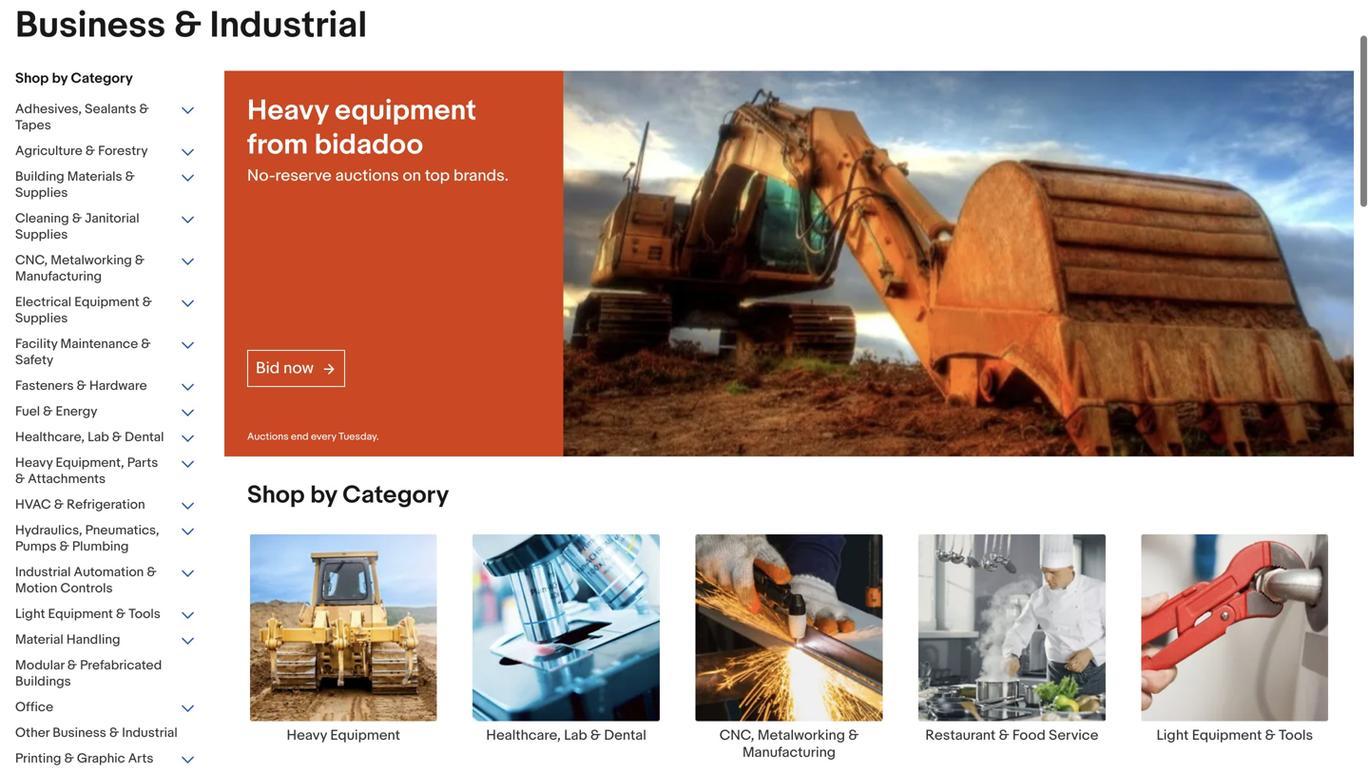 Task type: describe. For each thing, give the bounding box(es) containing it.
1 horizontal spatial shop by category
[[247, 481, 449, 510]]

healthcare, lab & dental
[[486, 727, 647, 745]]

hardware
[[89, 378, 147, 394]]

modular
[[15, 658, 64, 674]]

equipment
[[335, 94, 477, 128]]

heavy inside adhesives, sealants & tapes agriculture & forestry building materials & supplies cleaning & janitorial supplies cnc, metalworking & manufacturing electrical equipment & supplies facility maintenance & safety fasteners & hardware fuel & energy healthcare, lab & dental heavy equipment, parts & attachments hvac & refrigeration hydraulics, pneumatics, pumps & plumbing industrial automation & motion controls light equipment & tools material handling modular & prefabricated buildings office other business & industrial printing & graphic arts
[[15, 455, 53, 471]]

heavy equipment, parts & attachments button
[[15, 455, 196, 489]]

material handling button
[[15, 632, 196, 650]]

healthcare, lab & dental button
[[15, 430, 196, 448]]

attachments
[[28, 471, 106, 488]]

modular & prefabricated buildings link
[[15, 658, 196, 692]]

equipment,
[[56, 455, 124, 471]]

motion
[[15, 581, 57, 597]]

0 horizontal spatial shop
[[15, 70, 49, 87]]

1 horizontal spatial lab
[[564, 727, 588, 745]]

cnc, metalworking & manufacturing button
[[15, 253, 196, 287]]

reserve
[[275, 166, 332, 186]]

cnc, inside adhesives, sealants & tapes agriculture & forestry building materials & supplies cleaning & janitorial supplies cnc, metalworking & manufacturing electrical equipment & supplies facility maintenance & safety fasteners & hardware fuel & energy healthcare, lab & dental heavy equipment, parts & attachments hvac & refrigeration hydraulics, pneumatics, pumps & plumbing industrial automation & motion controls light equipment & tools material handling modular & prefabricated buildings office other business & industrial printing & graphic arts
[[15, 253, 48, 269]]

fuel & energy button
[[15, 404, 196, 422]]

1 vertical spatial category
[[343, 481, 449, 510]]

building
[[15, 169, 64, 185]]

parts
[[127, 455, 158, 471]]

bid now link
[[247, 350, 345, 387]]

cnc, metalworking & manufacturing link
[[678, 534, 901, 762]]

prefabricated
[[80, 658, 162, 674]]

heavy equipment from bidadoo no-reserve auctions on top brands.
[[247, 94, 509, 186]]

handling
[[66, 632, 120, 648]]

0 horizontal spatial by
[[52, 70, 68, 87]]

metalworking inside adhesives, sealants & tapes agriculture & forestry building materials & supplies cleaning & janitorial supplies cnc, metalworking & manufacturing electrical equipment & supplies facility maintenance & safety fasteners & hardware fuel & energy healthcare, lab & dental heavy equipment, parts & attachments hvac & refrigeration hydraulics, pneumatics, pumps & plumbing industrial automation & motion controls light equipment & tools material handling modular & prefabricated buildings office other business & industrial printing & graphic arts
[[51, 253, 132, 269]]

1 horizontal spatial tools
[[1279, 727, 1314, 745]]

bidadoo
[[315, 128, 423, 162]]

tools inside adhesives, sealants & tapes agriculture & forestry building materials & supplies cleaning & janitorial supplies cnc, metalworking & manufacturing electrical equipment & supplies facility maintenance & safety fasteners & hardware fuel & energy healthcare, lab & dental heavy equipment, parts & attachments hvac & refrigeration hydraulics, pneumatics, pumps & plumbing industrial automation & motion controls light equipment & tools material handling modular & prefabricated buildings office other business & industrial printing & graphic arts
[[129, 606, 161, 623]]

agriculture & forestry button
[[15, 143, 196, 161]]

industrial automation & motion controls button
[[15, 565, 196, 599]]

arts
[[128, 751, 154, 767]]

printing
[[15, 751, 61, 767]]

1 supplies from the top
[[15, 185, 68, 201]]

office
[[15, 700, 53, 716]]

other business & industrial link
[[15, 725, 196, 743]]

equipment inside light equipment & tools link
[[1193, 727, 1263, 745]]

healthcare, lab & dental link
[[455, 534, 678, 745]]

cleaning & janitorial supplies button
[[15, 211, 196, 245]]

electrical
[[15, 294, 71, 311]]

metalworking inside cnc, metalworking & manufacturing
[[758, 727, 846, 745]]

1 vertical spatial shop
[[247, 481, 305, 510]]

printing & graphic arts button
[[15, 751, 196, 769]]

list containing heavy equipment
[[225, 534, 1355, 773]]

materials
[[67, 169, 122, 185]]

no-
[[247, 166, 275, 186]]

adhesives, sealants & tapes agriculture & forestry building materials & supplies cleaning & janitorial supplies cnc, metalworking & manufacturing electrical equipment & supplies facility maintenance & safety fasteners & hardware fuel & energy healthcare, lab & dental heavy equipment, parts & attachments hvac & refrigeration hydraulics, pneumatics, pumps & plumbing industrial automation & motion controls light equipment & tools material handling modular & prefabricated buildings office other business & industrial printing & graphic arts
[[15, 101, 178, 767]]

office button
[[15, 700, 196, 718]]

0 horizontal spatial industrial
[[15, 565, 71, 581]]

light equipment & tools
[[1157, 727, 1314, 745]]

adhesives, sealants & tapes button
[[15, 101, 196, 136]]

0 vertical spatial business
[[15, 4, 166, 48]]

1 vertical spatial by
[[310, 481, 337, 510]]

manufacturing inside adhesives, sealants & tapes agriculture & forestry building materials & supplies cleaning & janitorial supplies cnc, metalworking & manufacturing electrical equipment & supplies facility maintenance & safety fasteners & hardware fuel & energy healthcare, lab & dental heavy equipment, parts & attachments hvac & refrigeration hydraulics, pneumatics, pumps & plumbing industrial automation & motion controls light equipment & tools material handling modular & prefabricated buildings office other business & industrial printing & graphic arts
[[15, 269, 102, 285]]

energy
[[56, 404, 97, 420]]

business inside adhesives, sealants & tapes agriculture & forestry building materials & supplies cleaning & janitorial supplies cnc, metalworking & manufacturing electrical equipment & supplies facility maintenance & safety fasteners & hardware fuel & energy healthcare, lab & dental heavy equipment, parts & attachments hvac & refrigeration hydraulics, pneumatics, pumps & plumbing industrial automation & motion controls light equipment & tools material handling modular & prefabricated buildings office other business & industrial printing & graphic arts
[[53, 725, 106, 742]]

heavy equipment
[[287, 727, 400, 745]]

end
[[291, 431, 309, 443]]

equipment inside heavy equipment link
[[330, 727, 400, 745]]

0 horizontal spatial category
[[71, 70, 133, 87]]

other
[[15, 725, 50, 742]]

heavy for equipment
[[247, 94, 329, 128]]

refrigeration
[[67, 497, 145, 513]]

brands.
[[454, 166, 509, 186]]

1 horizontal spatial dental
[[604, 727, 647, 745]]

buildings
[[15, 674, 71, 690]]

bid
[[256, 359, 280, 379]]

automation
[[74, 565, 144, 581]]

electrical equipment & supplies button
[[15, 294, 196, 329]]

pneumatics,
[[85, 523, 159, 539]]

tuesday.
[[339, 431, 379, 443]]

business & industrial
[[15, 4, 367, 48]]

auctions end every tuesday.
[[247, 431, 379, 443]]



Task type: vqa. For each thing, say whether or not it's contained in the screenshot.
Voice
no



Task type: locate. For each thing, give the bounding box(es) containing it.
auctions
[[247, 431, 289, 443]]

adhesives,
[[15, 101, 82, 117]]

0 vertical spatial category
[[71, 70, 133, 87]]

1 horizontal spatial shop
[[247, 481, 305, 510]]

1 vertical spatial metalworking
[[758, 727, 846, 745]]

top
[[425, 166, 450, 186]]

supplies down building
[[15, 227, 68, 243]]

0 vertical spatial cnc,
[[15, 253, 48, 269]]

fasteners & hardware button
[[15, 378, 196, 396]]

from
[[247, 128, 308, 162]]

manufacturing inside cnc, metalworking & manufacturing
[[743, 745, 836, 762]]

business up graphic
[[53, 725, 106, 742]]

0 vertical spatial metalworking
[[51, 253, 132, 269]]

1 horizontal spatial by
[[310, 481, 337, 510]]

forestry
[[98, 143, 148, 159]]

now
[[284, 359, 314, 379]]

heavy for equipment
[[287, 727, 327, 745]]

heavy inside heavy equipment from bidadoo no-reserve auctions on top brands.
[[247, 94, 329, 128]]

agriculture
[[15, 143, 83, 159]]

1 vertical spatial supplies
[[15, 227, 68, 243]]

by down every at the bottom
[[310, 481, 337, 510]]

shop by category down tuesday. in the left of the page
[[247, 481, 449, 510]]

0 horizontal spatial dental
[[125, 430, 164, 446]]

supplies up cleaning on the left
[[15, 185, 68, 201]]

cnc,
[[15, 253, 48, 269], [720, 727, 755, 745]]

pumps
[[15, 539, 57, 555]]

0 vertical spatial heavy
[[247, 94, 329, 128]]

business
[[15, 4, 166, 48], [53, 725, 106, 742]]

auctions
[[335, 166, 399, 186]]

equipment
[[74, 294, 139, 311], [48, 606, 113, 623], [330, 727, 400, 745], [1193, 727, 1263, 745]]

0 vertical spatial shop by category
[[15, 70, 133, 87]]

0 horizontal spatial healthcare,
[[15, 430, 85, 446]]

2 vertical spatial supplies
[[15, 311, 68, 327]]

restaurant & food service link
[[901, 534, 1124, 745]]

on
[[403, 166, 421, 186]]

1 vertical spatial lab
[[564, 727, 588, 745]]

lab inside adhesives, sealants & tapes agriculture & forestry building materials & supplies cleaning & janitorial supplies cnc, metalworking & manufacturing electrical equipment & supplies facility maintenance & safety fasteners & hardware fuel & energy healthcare, lab & dental heavy equipment, parts & attachments hvac & refrigeration hydraulics, pneumatics, pumps & plumbing industrial automation & motion controls light equipment & tools material handling modular & prefabricated buildings office other business & industrial printing & graphic arts
[[88, 430, 109, 446]]

2 vertical spatial heavy
[[287, 727, 327, 745]]

dental
[[125, 430, 164, 446], [604, 727, 647, 745]]

0 horizontal spatial shop by category
[[15, 70, 133, 87]]

category up sealants
[[71, 70, 133, 87]]

cleaning
[[15, 211, 69, 227]]

shop by category up the adhesives,
[[15, 70, 133, 87]]

graphic
[[77, 751, 125, 767]]

restaurant & food service
[[926, 727, 1099, 745]]

light
[[15, 606, 45, 623], [1157, 727, 1189, 745]]

0 vertical spatial by
[[52, 70, 68, 87]]

hydraulics,
[[15, 523, 82, 539]]

tapes
[[15, 117, 51, 134]]

shop by category
[[15, 70, 133, 87], [247, 481, 449, 510]]

restaurant
[[926, 727, 996, 745]]

shop up the adhesives,
[[15, 70, 49, 87]]

0 vertical spatial supplies
[[15, 185, 68, 201]]

light inside adhesives, sealants & tapes agriculture & forestry building materials & supplies cleaning & janitorial supplies cnc, metalworking & manufacturing electrical equipment & supplies facility maintenance & safety fasteners & hardware fuel & energy healthcare, lab & dental heavy equipment, parts & attachments hvac & refrigeration hydraulics, pneumatics, pumps & plumbing industrial automation & motion controls light equipment & tools material handling modular & prefabricated buildings office other business & industrial printing & graphic arts
[[15, 606, 45, 623]]

1 vertical spatial tools
[[1279, 727, 1314, 745]]

1 horizontal spatial light
[[1157, 727, 1189, 745]]

0 vertical spatial shop
[[15, 70, 49, 87]]

&
[[174, 4, 202, 48], [139, 101, 149, 117], [85, 143, 95, 159], [125, 169, 135, 185], [72, 211, 82, 227], [135, 253, 145, 269], [142, 294, 152, 311], [141, 336, 151, 352], [77, 378, 86, 394], [43, 404, 53, 420], [112, 430, 122, 446], [15, 471, 25, 488], [54, 497, 64, 513], [60, 539, 69, 555], [147, 565, 157, 581], [116, 606, 126, 623], [67, 658, 77, 674], [109, 725, 119, 742], [591, 727, 601, 745], [849, 727, 859, 745], [999, 727, 1010, 745], [1266, 727, 1276, 745], [64, 751, 74, 767]]

dental inside adhesives, sealants & tapes agriculture & forestry building materials & supplies cleaning & janitorial supplies cnc, metalworking & manufacturing electrical equipment & supplies facility maintenance & safety fasteners & hardware fuel & energy healthcare, lab & dental heavy equipment, parts & attachments hvac & refrigeration hydraulics, pneumatics, pumps & plumbing industrial automation & motion controls light equipment & tools material handling modular & prefabricated buildings office other business & industrial printing & graphic arts
[[125, 430, 164, 446]]

fuel
[[15, 404, 40, 420]]

industrial
[[210, 4, 367, 48], [15, 565, 71, 581], [122, 725, 178, 742]]

2 supplies from the top
[[15, 227, 68, 243]]

service
[[1049, 727, 1099, 745]]

heavy equipment from bidadoo image
[[564, 71, 1355, 456]]

safety
[[15, 352, 53, 369]]

& inside cnc, metalworking & manufacturing
[[849, 727, 859, 745]]

heavy
[[247, 94, 329, 128], [15, 455, 53, 471], [287, 727, 327, 745]]

0 vertical spatial manufacturing
[[15, 269, 102, 285]]

0 vertical spatial tools
[[129, 606, 161, 623]]

building materials & supplies button
[[15, 169, 196, 203]]

2 vertical spatial industrial
[[122, 725, 178, 742]]

1 horizontal spatial manufacturing
[[743, 745, 836, 762]]

1 vertical spatial healthcare,
[[486, 727, 561, 745]]

shop down auctions
[[247, 481, 305, 510]]

1 vertical spatial heavy
[[15, 455, 53, 471]]

category down tuesday. in the left of the page
[[343, 481, 449, 510]]

light inside list
[[1157, 727, 1189, 745]]

hydraulics, pneumatics, pumps & plumbing button
[[15, 523, 196, 557]]

1 vertical spatial manufacturing
[[743, 745, 836, 762]]

1 horizontal spatial category
[[343, 481, 449, 510]]

1 vertical spatial cnc,
[[720, 727, 755, 745]]

plumbing
[[72, 539, 129, 555]]

hvac
[[15, 497, 51, 513]]

lab
[[88, 430, 109, 446], [564, 727, 588, 745]]

1 vertical spatial shop by category
[[247, 481, 449, 510]]

0 horizontal spatial tools
[[129, 606, 161, 623]]

supplies up facility
[[15, 311, 68, 327]]

by up the adhesives,
[[52, 70, 68, 87]]

facility maintenance & safety button
[[15, 336, 196, 371]]

every
[[311, 431, 337, 443]]

business up sealants
[[15, 4, 166, 48]]

1 horizontal spatial metalworking
[[758, 727, 846, 745]]

0 horizontal spatial lab
[[88, 430, 109, 446]]

1 horizontal spatial industrial
[[122, 725, 178, 742]]

supplies
[[15, 185, 68, 201], [15, 227, 68, 243], [15, 311, 68, 327]]

material
[[15, 632, 63, 648]]

1 horizontal spatial cnc,
[[720, 727, 755, 745]]

fasteners
[[15, 378, 74, 394]]

manufacturing
[[15, 269, 102, 285], [743, 745, 836, 762]]

category
[[71, 70, 133, 87], [343, 481, 449, 510]]

sealants
[[85, 101, 136, 117]]

0 vertical spatial lab
[[88, 430, 109, 446]]

facility
[[15, 336, 57, 352]]

healthcare, inside adhesives, sealants & tapes agriculture & forestry building materials & supplies cleaning & janitorial supplies cnc, metalworking & manufacturing electrical equipment & supplies facility maintenance & safety fasteners & hardware fuel & energy healthcare, lab & dental heavy equipment, parts & attachments hvac & refrigeration hydraulics, pneumatics, pumps & plumbing industrial automation & motion controls light equipment & tools material handling modular & prefabricated buildings office other business & industrial printing & graphic arts
[[15, 430, 85, 446]]

0 vertical spatial healthcare,
[[15, 430, 85, 446]]

0 horizontal spatial cnc,
[[15, 253, 48, 269]]

1 vertical spatial dental
[[604, 727, 647, 745]]

1 vertical spatial industrial
[[15, 565, 71, 581]]

tools
[[129, 606, 161, 623], [1279, 727, 1314, 745]]

hvac & refrigeration button
[[15, 497, 196, 515]]

1 vertical spatial business
[[53, 725, 106, 742]]

shop
[[15, 70, 49, 87], [247, 481, 305, 510]]

1 vertical spatial light
[[1157, 727, 1189, 745]]

maintenance
[[60, 336, 138, 352]]

0 horizontal spatial light
[[15, 606, 45, 623]]

janitorial
[[85, 211, 139, 227]]

food
[[1013, 727, 1046, 745]]

light equipment & tools link
[[1124, 534, 1347, 745]]

light equipment & tools button
[[15, 606, 196, 625]]

2 horizontal spatial industrial
[[210, 4, 367, 48]]

by
[[52, 70, 68, 87], [310, 481, 337, 510]]

metalworking
[[51, 253, 132, 269], [758, 727, 846, 745]]

0 vertical spatial light
[[15, 606, 45, 623]]

0 vertical spatial industrial
[[210, 4, 367, 48]]

cnc, metalworking & manufacturing
[[720, 727, 859, 762]]

controls
[[60, 581, 113, 597]]

0 horizontal spatial manufacturing
[[15, 269, 102, 285]]

list
[[225, 534, 1355, 773]]

cnc, inside cnc, metalworking & manufacturing
[[720, 727, 755, 745]]

heavy equipment link
[[232, 534, 455, 745]]

0 horizontal spatial metalworking
[[51, 253, 132, 269]]

0 vertical spatial dental
[[125, 430, 164, 446]]

3 supplies from the top
[[15, 311, 68, 327]]

1 horizontal spatial healthcare,
[[486, 727, 561, 745]]

bid now
[[256, 359, 314, 379]]



